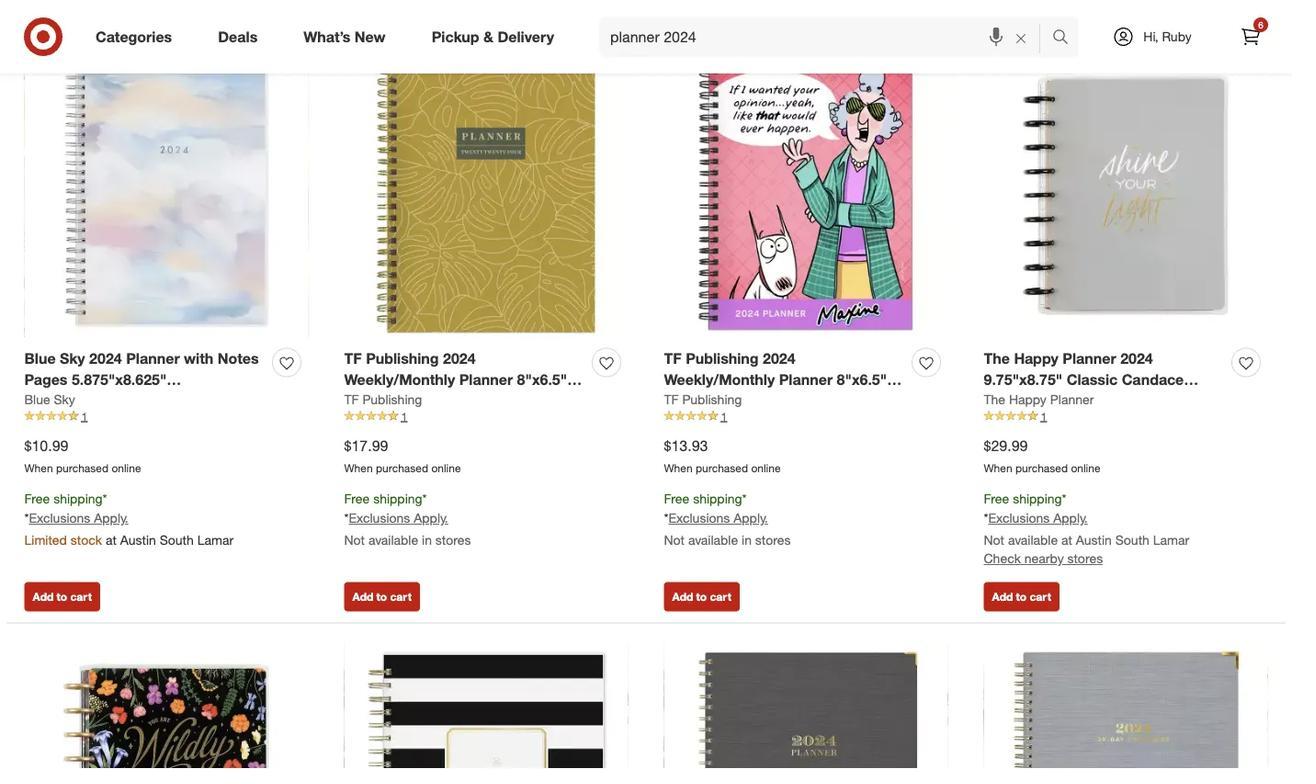 Task type: vqa. For each thing, say whether or not it's contained in the screenshot.
2nd "Lamar"
yes



Task type: locate. For each thing, give the bounding box(es) containing it.
weekly/monthly inside blue sky 2024 planner with notes pages 5.875"x8.625" weekly/monthly frosted cover beyond
[[24, 391, 135, 409]]

online down foliage
[[431, 461, 461, 475]]

1 horizontal spatial at
[[1062, 532, 1073, 548]]

tf up maxine
[[664, 349, 682, 367]]

1
[[81, 409, 87, 423], [401, 409, 407, 423], [721, 409, 727, 423], [1041, 409, 1047, 423]]

available
[[369, 532, 418, 548], [688, 532, 738, 548], [1008, 532, 1058, 548]]

day designer 2024 planner 8.5"x11" weekly/monthly charcoal image
[[664, 642, 948, 769], [664, 642, 948, 769]]

purchased inside $10.99 when purchased online
[[56, 461, 109, 475]]

exclusions
[[29, 510, 90, 526], [349, 510, 410, 526], [669, 510, 730, 526], [989, 510, 1050, 526]]

stores
[[436, 532, 471, 548], [755, 532, 791, 548], [1068, 551, 1103, 567]]

tf up golden
[[344, 349, 362, 367]]

at inside free shipping * * exclusions apply. limited stock at  austin south lamar
[[106, 532, 117, 548]]

1 for $17.99
[[401, 409, 407, 423]]

purchased inside the $13.93 when purchased online
[[696, 461, 748, 475]]

lamar inside free shipping * * exclusions apply. not available at austin south lamar check nearby stores
[[1153, 532, 1190, 548]]

1 down the happy planner link
[[1041, 409, 1047, 423]]

shipping down '$17.99 when purchased online'
[[373, 491, 422, 507]]

2 south from the left
[[1116, 532, 1150, 548]]

publishing inside tf publishing 2024 weekly/monthly planner 8"x6.5" maxine
[[686, 349, 759, 367]]

publishing up maxine
[[686, 349, 759, 367]]

8"x6.5" inside tf publishing 2024 weekly/monthly planner 8"x6.5" maxine
[[837, 370, 887, 388]]

tf for tf publishing 2024 weekly/monthly planner 8"x6.5" golden foliage link
[[344, 349, 362, 367]]

* up check
[[984, 510, 989, 526]]

weekly/monthly
[[344, 370, 455, 388], [664, 370, 775, 388], [24, 391, 135, 409]]

2 at from the left
[[1062, 532, 1073, 548]]

1 for $13.93
[[721, 409, 727, 423]]

lamar for the happy planner 2024 9.75"x8.75" classic candace carson bold and free
[[1153, 532, 1190, 548]]

1 exclusions apply. link from the left
[[29, 510, 128, 526]]

2 horizontal spatial weekly/monthly
[[664, 370, 775, 388]]

1 horizontal spatial available
[[688, 532, 738, 548]]

available down '$17.99 when purchased online'
[[369, 532, 418, 548]]

1 free shipping * * exclusions apply. not available in stores from the left
[[344, 491, 471, 548]]

4 1 link from the left
[[984, 408, 1268, 425]]

shipping inside free shipping * * exclusions apply. not available at austin south lamar check nearby stores
[[1013, 491, 1062, 507]]

1 vertical spatial sky
[[54, 391, 75, 407]]

4 apply. from the left
[[1054, 510, 1088, 526]]

sky inside blue sky "link"
[[54, 391, 75, 407]]

0 horizontal spatial austin
[[120, 532, 156, 548]]

the everygirl x day designer 2024 planner weekly/monthly 7"x9" 30 day challenge bookcloth light gray image
[[984, 642, 1268, 769], [984, 642, 1268, 769]]

shipping down the $29.99 when purchased online
[[1013, 491, 1062, 507]]

in down '$17.99 when purchased online'
[[422, 532, 432, 548]]

online for $29.99
[[1071, 461, 1101, 475]]

free shipping * * exclusions apply. not available in stores
[[344, 491, 471, 548], [664, 491, 791, 548]]

1 horizontal spatial lamar
[[1153, 532, 1190, 548]]

austin
[[120, 532, 156, 548], [1076, 532, 1112, 548]]

tf up $17.99 on the left bottom of page
[[344, 391, 359, 407]]

deals
[[218, 28, 258, 46]]

2 when from the left
[[344, 461, 373, 475]]

tf publishing up $13.93
[[664, 391, 742, 407]]

when down $17.99 on the left bottom of page
[[344, 461, 373, 475]]

when
[[24, 461, 53, 475], [344, 461, 373, 475], [664, 461, 693, 475], [984, 461, 1013, 475]]

happy down 9.75"x8.75"
[[1009, 391, 1047, 407]]

4 when from the left
[[984, 461, 1013, 475]]

exclusions down the $13.93 when purchased online
[[669, 510, 730, 526]]

exclusions apply. link up 'nearby'
[[989, 510, 1088, 526]]

apply. down '$17.99 when purchased online'
[[414, 510, 448, 526]]

at for $10.99
[[106, 532, 117, 548]]

tf publishing 2024 weekly/monthly planner 8"x6.5" golden foliage
[[344, 349, 567, 409]]

1 horizontal spatial in
[[742, 532, 752, 548]]

free shipping * * exclusions apply. not available at austin south lamar check nearby stores
[[984, 491, 1190, 567]]

to
[[57, 2, 67, 16], [696, 2, 707, 16], [1016, 2, 1027, 16], [57, 590, 67, 604], [376, 590, 387, 604], [696, 590, 707, 604], [1016, 590, 1027, 604]]

the down 9.75"x8.75"
[[984, 391, 1006, 407]]

2 8"x6.5" from the left
[[837, 370, 887, 388]]

apply. for $13.93
[[734, 510, 768, 526]]

exclusions apply. link down '$17.99 when purchased online'
[[349, 510, 448, 526]]

blue down pages
[[24, 391, 50, 407]]

shipping for $17.99
[[373, 491, 422, 507]]

tf for maxine tf publishing link
[[664, 391, 679, 407]]

at for $29.99
[[1062, 532, 1073, 548]]

1 2024 from the left
[[89, 349, 122, 367]]

blue inside "link"
[[24, 391, 50, 407]]

happy up 9.75"x8.75"
[[1014, 349, 1059, 367]]

purchased inside the $29.99 when purchased online
[[1016, 461, 1068, 475]]

0 vertical spatial blue
[[24, 349, 56, 367]]

4 shipping from the left
[[1013, 491, 1062, 507]]

0 horizontal spatial stores
[[436, 532, 471, 548]]

apply. up "stock"
[[94, 510, 128, 526]]

tf publishing link
[[344, 390, 422, 408], [664, 390, 742, 408]]

the inside the happy planner 2024 9.75"x8.75" classic candace carson bold and free
[[984, 349, 1010, 367]]

3 not from the left
[[984, 532, 1005, 548]]

happy for the happy planner 2024 9.75"x8.75" classic candace carson bold and free
[[1014, 349, 1059, 367]]

apply. up 'nearby'
[[1054, 510, 1088, 526]]

0 horizontal spatial free shipping * * exclusions apply. not available in stores
[[344, 491, 471, 548]]

1 horizontal spatial austin
[[1076, 532, 1112, 548]]

lamar
[[197, 532, 234, 548], [1153, 532, 1190, 548]]

planner
[[126, 349, 180, 367], [1063, 349, 1117, 367], [459, 370, 513, 388], [779, 370, 833, 388], [1050, 391, 1094, 407]]

south inside free shipping * * exclusions apply. limited stock at  austin south lamar
[[160, 532, 194, 548]]

available for $29.99
[[1008, 532, 1058, 548]]

1 vertical spatial happy
[[1009, 391, 1047, 407]]

free inside free shipping * * exclusions apply. not available at austin south lamar check nearby stores
[[984, 491, 1010, 507]]

pickup & delivery link
[[416, 17, 577, 57]]

exclusions apply. link up "stock"
[[29, 510, 128, 526]]

free right and
[[1105, 391, 1136, 409]]

online inside '$17.99 when purchased online'
[[431, 461, 461, 475]]

day designer 2024 planner 8"x10" daily/monthly frosted cover rugby stripe black image
[[344, 642, 628, 769], [344, 642, 628, 769]]

1 horizontal spatial free shipping * * exclusions apply. not available in stores
[[664, 491, 791, 548]]

austin right "stock"
[[120, 532, 156, 548]]

exclusions up limited in the left of the page
[[29, 510, 90, 526]]

1 for $29.99
[[1041, 409, 1047, 423]]

blue sky 2024 planner with notes pages 5.875"x8.625" weekly/monthly frosted cover beyond link
[[24, 348, 265, 430]]

classic
[[1067, 370, 1118, 388]]

shipping up "stock"
[[53, 491, 103, 507]]

apply. for $29.99
[[1054, 510, 1088, 526]]

planner inside blue sky 2024 planner with notes pages 5.875"x8.625" weekly/monthly frosted cover beyond
[[126, 349, 180, 367]]

2 horizontal spatial available
[[1008, 532, 1058, 548]]

available for $13.93
[[688, 532, 738, 548]]

lamar inside free shipping * * exclusions apply. limited stock at  austin south lamar
[[197, 532, 234, 548]]

3 2024 from the left
[[763, 349, 796, 367]]

publishing
[[366, 349, 439, 367], [686, 349, 759, 367], [363, 391, 422, 407], [682, 391, 742, 407]]

1 horizontal spatial south
[[1116, 532, 1150, 548]]

exclusions apply. link for $17.99
[[349, 510, 448, 526]]

exclusions inside free shipping * * exclusions apply. limited stock at  austin south lamar
[[29, 510, 90, 526]]

purchased down $13.93
[[696, 461, 748, 475]]

1 shipping from the left
[[53, 491, 103, 507]]

free down $17.99 on the left bottom of page
[[344, 491, 370, 507]]

2 the from the top
[[984, 391, 1006, 407]]

6
[[1259, 19, 1264, 30]]

not inside free shipping * * exclusions apply. not available at austin south lamar check nearby stores
[[984, 532, 1005, 548]]

south for free
[[1116, 532, 1150, 548]]

2024 inside the tf publishing 2024 weekly/monthly planner 8"x6.5" golden foliage
[[443, 349, 476, 367]]

3 exclusions apply. link from the left
[[669, 510, 768, 526]]

tf publishing
[[344, 391, 422, 407], [664, 391, 742, 407]]

the happy planner 2024 9.75"x8.75" classic candace carson bold and free
[[984, 349, 1184, 409]]

available inside free shipping * * exclusions apply. not available at austin south lamar check nearby stores
[[1008, 532, 1058, 548]]

exclusions apply. link down the $13.93 when purchased online
[[669, 510, 768, 526]]

2 tf publishing link from the left
[[664, 390, 742, 408]]

online
[[112, 461, 141, 475], [431, 461, 461, 475], [751, 461, 781, 475], [1071, 461, 1101, 475]]

2024
[[89, 349, 122, 367], [443, 349, 476, 367], [763, 349, 796, 367], [1121, 349, 1153, 367]]

online up free shipping * * exclusions apply. not available at austin south lamar check nearby stores
[[1071, 461, 1101, 475]]

weekly/monthly inside the tf publishing 2024 weekly/monthly planner 8"x6.5" golden foliage
[[344, 370, 455, 388]]

new
[[355, 28, 386, 46]]

weekly/monthly up foliage
[[344, 370, 455, 388]]

apply. inside free shipping * * exclusions apply. not available at austin south lamar check nearby stores
[[1054, 510, 1088, 526]]

free inside free shipping * * exclusions apply. limited stock at  austin south lamar
[[24, 491, 50, 507]]

purchased down $10.99
[[56, 461, 109, 475]]

shipping for $10.99
[[53, 491, 103, 507]]

3 1 link from the left
[[664, 408, 948, 425]]

pickup & delivery
[[432, 28, 554, 46]]

2 tf publishing from the left
[[664, 391, 742, 407]]

weekly/monthly up maxine
[[664, 370, 775, 388]]

publishing up $13.93
[[682, 391, 742, 407]]

when inside the $13.93 when purchased online
[[664, 461, 693, 475]]

the happy planner 2024 9.75"x8.75" classic candace carson bold and free image
[[984, 53, 1268, 337], [984, 53, 1268, 337]]

tf
[[344, 349, 362, 367], [664, 349, 682, 367], [344, 391, 359, 407], [664, 391, 679, 407]]

happy for the happy planner
[[1009, 391, 1047, 407]]

shipping
[[53, 491, 103, 507], [373, 491, 422, 507], [693, 491, 742, 507], [1013, 491, 1062, 507]]

0 horizontal spatial available
[[369, 532, 418, 548]]

free
[[1105, 391, 1136, 409], [24, 491, 50, 507], [344, 491, 370, 507], [664, 491, 690, 507], [984, 491, 1010, 507]]

0 vertical spatial happy
[[1014, 349, 1059, 367]]

4 purchased from the left
[[1016, 461, 1068, 475]]

sky up beyond
[[54, 391, 75, 407]]

3 apply. from the left
[[734, 510, 768, 526]]

happy
[[1014, 349, 1059, 367], [1009, 391, 1047, 407]]

1 online from the left
[[112, 461, 141, 475]]

2024 inside blue sky 2024 planner with notes pages 5.875"x8.625" weekly/monthly frosted cover beyond
[[89, 349, 122, 367]]

purchased for $10.99
[[56, 461, 109, 475]]

sky
[[60, 349, 85, 367], [54, 391, 75, 407]]

1 the from the top
[[984, 349, 1010, 367]]

tf inside the tf publishing 2024 weekly/monthly planner 8"x6.5" golden foliage
[[344, 349, 362, 367]]

2 online from the left
[[431, 461, 461, 475]]

when down $13.93
[[664, 461, 693, 475]]

1 lamar from the left
[[197, 532, 234, 548]]

publishing up $17.99 on the left bottom of page
[[363, 391, 422, 407]]

2 austin from the left
[[1076, 532, 1112, 548]]

available up check nearby stores "button"
[[1008, 532, 1058, 548]]

3 available from the left
[[1008, 532, 1058, 548]]

1 horizontal spatial not
[[664, 532, 685, 548]]

1 tf publishing from the left
[[344, 391, 422, 407]]

1 1 link from the left
[[24, 408, 308, 425]]

1 vertical spatial the
[[984, 391, 1006, 407]]

free shipping * * exclusions apply. not available in stores down '$17.99 when purchased online'
[[344, 491, 471, 548]]

golden
[[344, 391, 394, 409]]

2 purchased from the left
[[376, 461, 428, 475]]

tf inside tf publishing 2024 weekly/monthly planner 8"x6.5" maxine
[[664, 349, 682, 367]]

free up limited in the left of the page
[[24, 491, 50, 507]]

sky up pages
[[60, 349, 85, 367]]

1 apply. from the left
[[94, 510, 128, 526]]

shipping for $13.93
[[693, 491, 742, 507]]

2 lamar from the left
[[1153, 532, 1190, 548]]

blue for blue sky
[[24, 391, 50, 407]]

1 south from the left
[[160, 532, 194, 548]]

1 when from the left
[[24, 461, 53, 475]]

sky inside blue sky 2024 planner with notes pages 5.875"x8.625" weekly/monthly frosted cover beyond
[[60, 349, 85, 367]]

tf for tf publishing 2024 weekly/monthly planner 8"x6.5" maxine 'link'
[[664, 349, 682, 367]]

0 horizontal spatial tf publishing
[[344, 391, 422, 407]]

1 vertical spatial blue
[[24, 391, 50, 407]]

apply. down the $13.93 when purchased online
[[734, 510, 768, 526]]

stock
[[71, 532, 102, 548]]

free shipping * * exclusions apply. not available in stores down the $13.93 when purchased online
[[664, 491, 791, 548]]

south inside free shipping * * exclusions apply. not available at austin south lamar check nearby stores
[[1116, 532, 1150, 548]]

4 online from the left
[[1071, 461, 1101, 475]]

1 for $10.99
[[81, 409, 87, 423]]

1 right maxine
[[721, 409, 727, 423]]

free down $29.99 on the bottom
[[984, 491, 1010, 507]]

not for $29.99
[[984, 532, 1005, 548]]

4 exclusions apply. link from the left
[[989, 510, 1088, 526]]

0 vertical spatial the
[[984, 349, 1010, 367]]

1 8"x6.5" from the left
[[517, 370, 567, 388]]

add to cart button
[[24, 0, 100, 24], [664, 0, 740, 24], [984, 0, 1060, 24], [24, 582, 100, 612], [344, 582, 420, 612], [664, 582, 740, 612], [984, 582, 1060, 612]]

and
[[1075, 391, 1101, 409]]

3 purchased from the left
[[696, 461, 748, 475]]

0 horizontal spatial 8"x6.5"
[[517, 370, 567, 388]]

shipping inside free shipping * * exclusions apply. limited stock at  austin south lamar
[[53, 491, 103, 507]]

austin inside free shipping * * exclusions apply. limited stock at  austin south lamar
[[120, 532, 156, 548]]

2 horizontal spatial stores
[[1068, 551, 1103, 567]]

exclusions apply. link
[[29, 510, 128, 526], [349, 510, 448, 526], [669, 510, 768, 526], [989, 510, 1088, 526]]

purchased
[[56, 461, 109, 475], [376, 461, 428, 475], [696, 461, 748, 475], [1016, 461, 1068, 475]]

1 austin from the left
[[120, 532, 156, 548]]

4 exclusions from the left
[[989, 510, 1050, 526]]

when inside $10.99 when purchased online
[[24, 461, 53, 475]]

exclusions for $29.99
[[989, 510, 1050, 526]]

exclusions down '$17.99 when purchased online'
[[349, 510, 410, 526]]

1 available from the left
[[369, 532, 418, 548]]

2 shipping from the left
[[373, 491, 422, 507]]

online inside $10.99 when purchased online
[[112, 461, 141, 475]]

blue sky 2024 planner with notes pages 5.875"x8.625" weekly/monthly frosted cover beyond image
[[24, 53, 308, 337], [24, 53, 308, 337]]

at up 'nearby'
[[1062, 532, 1073, 548]]

1 at from the left
[[106, 532, 117, 548]]

3 online from the left
[[751, 461, 781, 475]]

online up free shipping * * exclusions apply. limited stock at  austin south lamar
[[112, 461, 141, 475]]

0 vertical spatial sky
[[60, 349, 85, 367]]

tf publishing link for maxine
[[664, 390, 742, 408]]

blue for blue sky 2024 planner with notes pages 5.875"x8.625" weekly/monthly frosted cover beyond
[[24, 349, 56, 367]]

beyond
[[24, 412, 77, 430]]

2 in from the left
[[742, 532, 752, 548]]

2 2024 from the left
[[443, 349, 476, 367]]

2024 inside tf publishing 2024 weekly/monthly planner 8"x6.5" maxine
[[763, 349, 796, 367]]

2 blue from the top
[[24, 391, 50, 407]]

0 horizontal spatial tf publishing link
[[344, 390, 422, 408]]

publishing up foliage
[[366, 349, 439, 367]]

at inside free shipping * * exclusions apply. not available at austin south lamar check nearby stores
[[1062, 532, 1073, 548]]

3 shipping from the left
[[693, 491, 742, 507]]

1 horizontal spatial weekly/monthly
[[344, 370, 455, 388]]

0 horizontal spatial weekly/monthly
[[24, 391, 135, 409]]

1 horizontal spatial tf publishing
[[664, 391, 742, 407]]

not
[[344, 532, 365, 548], [664, 532, 685, 548], [984, 532, 1005, 548]]

1 link
[[24, 408, 308, 425], [344, 408, 628, 425], [664, 408, 948, 425], [984, 408, 1268, 425]]

2024 for pages
[[89, 349, 122, 367]]

1 in from the left
[[422, 532, 432, 548]]

carson
[[984, 391, 1034, 409]]

weekly/monthly up beyond
[[24, 391, 135, 409]]

tf publishing link up $13.93
[[664, 390, 742, 408]]

the happy planner 2024 9.75"x8.75" classic grounded magic image
[[24, 642, 308, 769], [24, 642, 308, 769]]

2 exclusions apply. link from the left
[[349, 510, 448, 526]]

online inside the $29.99 when purchased online
[[1071, 461, 1101, 475]]

3 exclusions from the left
[[669, 510, 730, 526]]

add to cart
[[33, 2, 92, 16], [672, 2, 732, 16], [992, 2, 1051, 16], [33, 590, 92, 604], [353, 590, 412, 604], [672, 590, 732, 604], [992, 590, 1051, 604]]

online for $17.99
[[431, 461, 461, 475]]

blue inside blue sky 2024 planner with notes pages 5.875"x8.625" weekly/monthly frosted cover beyond
[[24, 349, 56, 367]]

tf publishing 2024 weekly/monthly planner 8"x6.5" maxine image
[[664, 53, 948, 337], [664, 53, 948, 337]]

3 when from the left
[[664, 461, 693, 475]]

1 horizontal spatial tf publishing link
[[664, 390, 742, 408]]

0 horizontal spatial at
[[106, 532, 117, 548]]

purchased down $29.99 on the bottom
[[1016, 461, 1068, 475]]

8"x6.5" inside the tf publishing 2024 weekly/monthly planner 8"x6.5" golden foliage
[[517, 370, 567, 388]]

0 horizontal spatial lamar
[[197, 532, 234, 548]]

exclusions up check
[[989, 510, 1050, 526]]

purchased down $17.99 on the left bottom of page
[[376, 461, 428, 475]]

1 blue from the top
[[24, 349, 56, 367]]

4 1 from the left
[[1041, 409, 1047, 423]]

in down the $13.93 when purchased online
[[742, 532, 752, 548]]

exclusions inside free shipping * * exclusions apply. not available at austin south lamar check nearby stores
[[989, 510, 1050, 526]]

8"x6.5"
[[517, 370, 567, 388], [837, 370, 887, 388]]

0 horizontal spatial not
[[344, 532, 365, 548]]

apply.
[[94, 510, 128, 526], [414, 510, 448, 526], [734, 510, 768, 526], [1054, 510, 1088, 526]]

1 1 from the left
[[81, 409, 87, 423]]

tf publishing 2024 weekly/monthly planner 8"x6.5" golden foliage image
[[344, 53, 628, 337], [344, 53, 628, 337]]

3 1 from the left
[[721, 409, 727, 423]]

at
[[106, 532, 117, 548], [1062, 532, 1073, 548]]

tf publishing 2024 weekly/monthly planner 8"x6.5" golden foliage link
[[344, 348, 585, 409]]

sky for blue sky
[[54, 391, 75, 407]]

exclusions for $10.99
[[29, 510, 90, 526]]

purchased inside '$17.99 when purchased online'
[[376, 461, 428, 475]]

foliage
[[398, 391, 449, 409]]

when down $10.99
[[24, 461, 53, 475]]

1 tf publishing link from the left
[[344, 390, 422, 408]]

when down $29.99 on the bottom
[[984, 461, 1013, 475]]

tf publishing link up $17.99 on the left bottom of page
[[344, 390, 422, 408]]

weekly/monthly inside tf publishing 2024 weekly/monthly planner 8"x6.5" maxine
[[664, 370, 775, 388]]

in for $13.93
[[742, 532, 752, 548]]

weekly/monthly for maxine
[[664, 370, 775, 388]]

austin up check nearby stores "button"
[[1076, 532, 1112, 548]]

2 1 from the left
[[401, 409, 407, 423]]

online inside the $13.93 when purchased online
[[751, 461, 781, 475]]

1 purchased from the left
[[56, 461, 109, 475]]

at right "stock"
[[106, 532, 117, 548]]

$17.99 when purchased online
[[344, 437, 461, 475]]

1 not from the left
[[344, 532, 365, 548]]

1 exclusions from the left
[[29, 510, 90, 526]]

1 right golden
[[401, 409, 407, 423]]

the up 9.75"x8.75"
[[984, 349, 1010, 367]]

tf publishing up $17.99 on the left bottom of page
[[344, 391, 422, 407]]

free for blue sky 2024 planner with notes pages 5.875"x8.625" weekly/monthly frosted cover beyond
[[24, 491, 50, 507]]

4 2024 from the left
[[1121, 349, 1153, 367]]

blue up pages
[[24, 349, 56, 367]]

publishing inside the tf publishing 2024 weekly/monthly planner 8"x6.5" golden foliage
[[366, 349, 439, 367]]

$17.99
[[344, 437, 388, 454]]

tf publishing 2024 weekly/monthly planner 8"x6.5" maxine
[[664, 349, 887, 409]]

when for $13.93
[[664, 461, 693, 475]]

ruby
[[1162, 28, 1192, 45]]

2 available from the left
[[688, 532, 738, 548]]

1 right beyond
[[81, 409, 87, 423]]

$13.93 when purchased online
[[664, 437, 781, 475]]

austin inside free shipping * * exclusions apply. not available at austin south lamar check nearby stores
[[1076, 532, 1112, 548]]

stores for $17.99
[[436, 532, 471, 548]]

free for tf publishing 2024 weekly/monthly planner 8"x6.5" maxine
[[664, 491, 690, 507]]

available down the $13.93 when purchased online
[[688, 532, 738, 548]]

apply. inside free shipping * * exclusions apply. limited stock at  austin south lamar
[[94, 510, 128, 526]]

the
[[984, 349, 1010, 367], [984, 391, 1006, 407]]

2 free shipping * * exclusions apply. not available in stores from the left
[[664, 491, 791, 548]]

2 exclusions from the left
[[349, 510, 410, 526]]

0 horizontal spatial south
[[160, 532, 194, 548]]

2 apply. from the left
[[414, 510, 448, 526]]

the for the happy planner 2024 9.75"x8.75" classic candace carson bold and free
[[984, 349, 1010, 367]]

blue
[[24, 349, 56, 367], [24, 391, 50, 407]]

south
[[160, 532, 194, 548], [1116, 532, 1150, 548]]

2 not from the left
[[664, 532, 685, 548]]

when inside '$17.99 when purchased online'
[[344, 461, 373, 475]]

blue sky link
[[24, 390, 75, 408]]

shipping down the $13.93 when purchased online
[[693, 491, 742, 507]]

in
[[422, 532, 432, 548], [742, 532, 752, 548]]

tf up $13.93
[[664, 391, 679, 407]]

when for $10.99
[[24, 461, 53, 475]]

categories
[[96, 28, 172, 46]]

online down tf publishing 2024 weekly/monthly planner 8"x6.5" maxine
[[751, 461, 781, 475]]

2 1 link from the left
[[344, 408, 628, 425]]

0 horizontal spatial in
[[422, 532, 432, 548]]

in for $17.99
[[422, 532, 432, 548]]

1 horizontal spatial 8"x6.5"
[[837, 370, 887, 388]]

1 horizontal spatial stores
[[755, 532, 791, 548]]

when inside the $29.99 when purchased online
[[984, 461, 1013, 475]]

*
[[103, 491, 107, 507], [422, 491, 427, 507], [742, 491, 747, 507], [1062, 491, 1067, 507], [24, 510, 29, 526], [344, 510, 349, 526], [664, 510, 669, 526], [984, 510, 989, 526]]

exclusions for $13.93
[[669, 510, 730, 526]]

free down $13.93
[[664, 491, 690, 507]]

2 horizontal spatial not
[[984, 532, 1005, 548]]

happy inside the happy planner 2024 9.75"x8.75" classic candace carson bold and free
[[1014, 349, 1059, 367]]

add
[[33, 2, 54, 16], [672, 2, 693, 16], [992, 2, 1013, 16], [33, 590, 54, 604], [353, 590, 373, 604], [672, 590, 693, 604], [992, 590, 1013, 604]]

9.75"x8.75"
[[984, 370, 1063, 388]]

publishing for maxine tf publishing link
[[682, 391, 742, 407]]

tf publishing link for golden
[[344, 390, 422, 408]]

exclusions apply. link for $10.99
[[29, 510, 128, 526]]

cart
[[70, 2, 92, 16], [710, 2, 732, 16], [1030, 2, 1051, 16], [70, 590, 92, 604], [390, 590, 412, 604], [710, 590, 732, 604], [1030, 590, 1051, 604]]



Task type: describe. For each thing, give the bounding box(es) containing it.
lamar for blue sky 2024 planner with notes pages 5.875"x8.625" weekly/monthly frosted cover beyond
[[197, 532, 234, 548]]

tf for tf publishing link related to golden
[[344, 391, 359, 407]]

when for $29.99
[[984, 461, 1013, 475]]

1 link for blue sky 2024 planner with notes pages 5.875"x8.625" weekly/monthly frosted cover beyond
[[24, 408, 308, 425]]

sky for blue sky 2024 planner with notes pages 5.875"x8.625" weekly/monthly frosted cover beyond
[[60, 349, 85, 367]]

online for $13.93
[[751, 461, 781, 475]]

weekly/monthly for golden
[[344, 370, 455, 388]]

apply. for $17.99
[[414, 510, 448, 526]]

not for $17.99
[[344, 532, 365, 548]]

free for the happy planner 2024 9.75"x8.75" classic candace carson bold and free
[[984, 491, 1010, 507]]

$29.99 when purchased online
[[984, 437, 1101, 475]]

publishing for tf publishing link related to golden
[[363, 391, 422, 407]]

check nearby stores button
[[984, 550, 1103, 568]]

1 link for tf publishing 2024 weekly/monthly planner 8"x6.5" golden foliage
[[344, 408, 628, 425]]

austin for $10.99
[[120, 532, 156, 548]]

purchased for $17.99
[[376, 461, 428, 475]]

hi, ruby
[[1144, 28, 1192, 45]]

free shipping * * exclusions apply. limited stock at  austin south lamar
[[24, 491, 234, 548]]

blue sky
[[24, 391, 75, 407]]

&
[[483, 28, 494, 46]]

what's
[[304, 28, 351, 46]]

notes
[[218, 349, 259, 367]]

planner inside the happy planner 2024 9.75"x8.75" classic candace carson bold and free
[[1063, 349, 1117, 367]]

categories link
[[80, 17, 195, 57]]

hi,
[[1144, 28, 1159, 45]]

austin for $29.99
[[1076, 532, 1112, 548]]

south for cover
[[160, 532, 194, 548]]

1 link for the happy planner 2024 9.75"x8.75" classic candace carson bold and free
[[984, 408, 1268, 425]]

the happy planner 2024 9.75"x8.75" classic candace carson bold and free link
[[984, 348, 1225, 409]]

limited
[[24, 532, 67, 548]]

check
[[984, 551, 1021, 567]]

candace
[[1122, 370, 1184, 388]]

purchased for $29.99
[[1016, 461, 1068, 475]]

blue sky 2024 planner with notes pages 5.875"x8.625" weekly/monthly frosted cover beyond
[[24, 349, 259, 430]]

delivery
[[498, 28, 554, 46]]

8"x6.5" for tf publishing 2024 weekly/monthly planner 8"x6.5" golden foliage
[[517, 370, 567, 388]]

when for $17.99
[[344, 461, 373, 475]]

available for $17.99
[[369, 532, 418, 548]]

publishing for tf publishing 2024 weekly/monthly planner 8"x6.5" maxine 'link'
[[686, 349, 759, 367]]

* down $17.99 on the left bottom of page
[[344, 510, 349, 526]]

search
[[1044, 29, 1088, 47]]

planner inside tf publishing 2024 weekly/monthly planner 8"x6.5" maxine
[[779, 370, 833, 388]]

online for $10.99
[[112, 461, 141, 475]]

$29.99
[[984, 437, 1028, 454]]

5.875"x8.625"
[[72, 370, 167, 388]]

2024 for maxine
[[763, 349, 796, 367]]

publishing for tf publishing 2024 weekly/monthly planner 8"x6.5" golden foliage link
[[366, 349, 439, 367]]

free shipping * * exclusions apply. not available in stores for $17.99
[[344, 491, 471, 548]]

* down '$17.99 when purchased online'
[[422, 491, 427, 507]]

the for the happy planner
[[984, 391, 1006, 407]]

stores for $13.93
[[755, 532, 791, 548]]

the happy planner link
[[984, 390, 1094, 408]]

the happy planner
[[984, 391, 1094, 407]]

exclusions for $17.99
[[349, 510, 410, 526]]

free inside the happy planner 2024 9.75"x8.75" classic candace carson bold and free
[[1105, 391, 1136, 409]]

what's new
[[304, 28, 386, 46]]

* up limited in the left of the page
[[24, 510, 29, 526]]

* down the $29.99 when purchased online
[[1062, 491, 1067, 507]]

$13.93
[[664, 437, 708, 454]]

8"x6.5" for tf publishing 2024 weekly/monthly planner 8"x6.5" maxine
[[837, 370, 887, 388]]

apply. for $10.99
[[94, 510, 128, 526]]

purchased for $13.93
[[696, 461, 748, 475]]

what's new link
[[288, 17, 409, 57]]

deals link
[[202, 17, 281, 57]]

frosted
[[139, 391, 192, 409]]

search button
[[1044, 17, 1088, 61]]

nearby
[[1025, 551, 1064, 567]]

cover
[[197, 391, 238, 409]]

with
[[184, 349, 214, 367]]

free for tf publishing 2024 weekly/monthly planner 8"x6.5" golden foliage
[[344, 491, 370, 507]]

tf publishing 2024 weekly/monthly planner 8"x6.5" maxine link
[[664, 348, 905, 409]]

maxine
[[664, 391, 715, 409]]

$10.99
[[24, 437, 68, 454]]

2024 for golden
[[443, 349, 476, 367]]

exclusions apply. link for $29.99
[[989, 510, 1088, 526]]

* down the $13.93 when purchased online
[[742, 491, 747, 507]]

not for $13.93
[[664, 532, 685, 548]]

* down $10.99 when purchased online
[[103, 491, 107, 507]]

$10.99 when purchased online
[[24, 437, 141, 475]]

* down $13.93
[[664, 510, 669, 526]]

exclusions apply. link for $13.93
[[669, 510, 768, 526]]

6 link
[[1231, 17, 1271, 57]]

tf publishing for maxine
[[664, 391, 742, 407]]

What can we help you find? suggestions appear below search field
[[599, 17, 1057, 57]]

1 link for tf publishing 2024 weekly/monthly planner 8"x6.5" maxine
[[664, 408, 948, 425]]

bold
[[1039, 391, 1071, 409]]

free shipping * * exclusions apply. not available in stores for $13.93
[[664, 491, 791, 548]]

2024 inside the happy planner 2024 9.75"x8.75" classic candace carson bold and free
[[1121, 349, 1153, 367]]

planner inside the tf publishing 2024 weekly/monthly planner 8"x6.5" golden foliage
[[459, 370, 513, 388]]

tf publishing for golden
[[344, 391, 422, 407]]

stores inside free shipping * * exclusions apply. not available at austin south lamar check nearby stores
[[1068, 551, 1103, 567]]

shipping for $29.99
[[1013, 491, 1062, 507]]

pickup
[[432, 28, 479, 46]]

pages
[[24, 370, 68, 388]]



